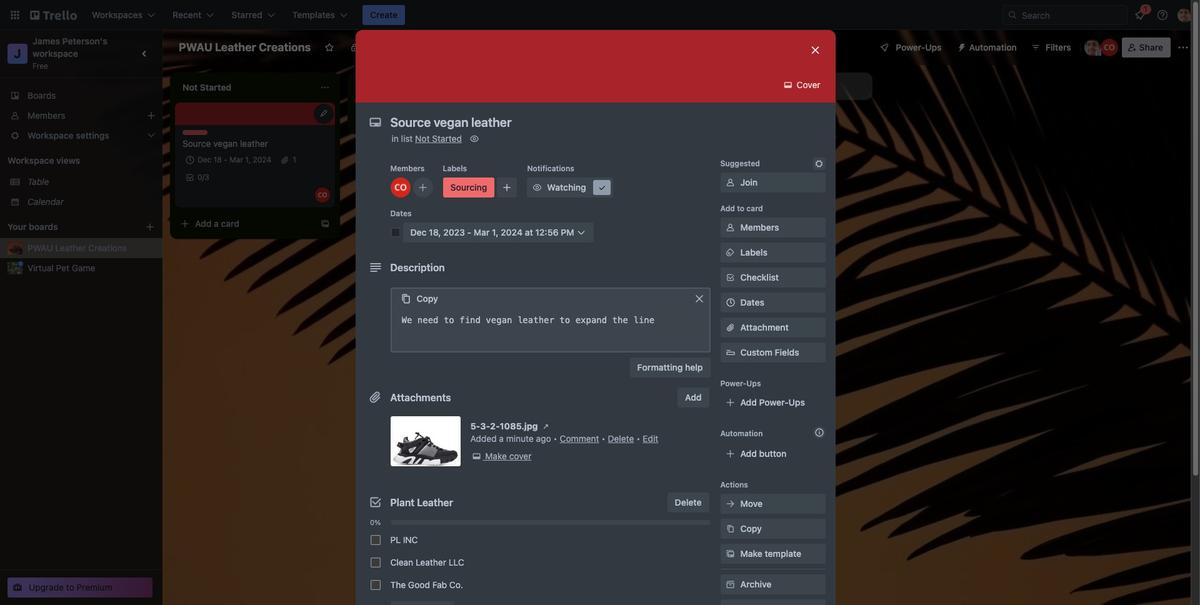 Task type: describe. For each thing, give the bounding box(es) containing it.
plant leather
[[390, 497, 453, 508]]

inc
[[403, 535, 418, 545]]

calendar
[[28, 196, 64, 207]]

sm image for archive
[[724, 578, 737, 591]]

- inside dec 18, 2023 - mar 1, 2024 at 12:56 pm button
[[467, 227, 472, 238]]

make cover
[[485, 451, 532, 461]]

clean leather llc
[[390, 557, 464, 568]]

make cover link
[[471, 450, 532, 463]]

1 vertical spatial a
[[214, 218, 219, 229]]

private image
[[350, 43, 360, 53]]

watching
[[547, 182, 586, 193]]

pwau leather creations link
[[28, 242, 155, 254]]

dec for dec 18, 2023 - mar 1, 2024 at 12:56 pm
[[410, 227, 427, 238]]

another
[[744, 81, 776, 91]]

0 horizontal spatial labels
[[443, 164, 467, 173]]

1 horizontal spatial christina overa (christinaovera) image
[[390, 178, 410, 198]]

add inside add another list button
[[725, 81, 742, 91]]

pwau inside board name text field
[[179, 41, 213, 54]]

not
[[415, 133, 430, 144]]

labels link
[[721, 243, 826, 263]]

formatting help
[[638, 362, 703, 373]]

power-ups inside button
[[896, 42, 942, 53]]

free
[[33, 61, 48, 71]]

5-
[[471, 421, 480, 431]]

comment
[[560, 433, 599, 444]]

add inside add button
[[685, 392, 702, 403]]

0 vertical spatial add a card button
[[353, 109, 493, 129]]

sm image inside cover link
[[782, 79, 795, 91]]

sourcing for sourcing source vegan leather
[[183, 130, 215, 139]]

primary element
[[0, 0, 1200, 30]]

add power-ups
[[741, 397, 805, 408]]

clean
[[390, 557, 413, 568]]

0 horizontal spatial members
[[28, 110, 65, 121]]

sm image for copy
[[724, 523, 737, 535]]

1
[[293, 155, 296, 164]]

1, inside checkbox
[[245, 155, 251, 164]]

add inside add button button
[[741, 448, 757, 459]]

attachment
[[741, 322, 789, 333]]

Search field
[[1018, 6, 1127, 24]]

0 horizontal spatial ups
[[747, 379, 761, 388]]

sm image for watching
[[531, 181, 544, 194]]

add board image
[[145, 222, 155, 232]]

open information menu image
[[1157, 9, 1169, 21]]

search image
[[1008, 10, 1018, 20]]

create from template… image for the bottommost add a card button
[[320, 219, 330, 229]]

0 horizontal spatial color: bold red, title: "sourcing" element
[[183, 130, 215, 139]]

not started link
[[415, 133, 462, 144]]

copy inside button
[[417, 293, 438, 304]]

llc
[[449, 557, 464, 568]]

0 vertical spatial dates
[[390, 209, 412, 218]]

copy inside 'link'
[[741, 523, 762, 534]]

upgrade
[[29, 582, 64, 593]]

boards
[[29, 221, 58, 232]]

add another list button
[[703, 73, 873, 100]]

james peterson's workspace link
[[33, 36, 110, 59]]

Clean Leather LLC checkbox
[[370, 558, 380, 568]]

share button
[[1122, 38, 1171, 58]]

add down 0 / 3
[[195, 218, 212, 229]]

suggested
[[721, 159, 760, 168]]

1, inside button
[[492, 227, 499, 238]]

The Good Fab Co. checkbox
[[370, 580, 380, 590]]

filters button
[[1027, 38, 1075, 58]]

custom fields button
[[721, 346, 826, 359]]

checklist link
[[721, 268, 826, 288]]

dec 18 - mar 1, 2024
[[198, 155, 271, 164]]

1 vertical spatial add a card button
[[175, 214, 315, 234]]

peterson's
[[62, 36, 107, 46]]

creations inside board name text field
[[259, 41, 311, 54]]

edit link
[[643, 433, 659, 444]]

sm image right the started
[[468, 133, 481, 145]]

1 vertical spatial members
[[390, 164, 425, 173]]

1 vertical spatial james peterson (jamespeterson93) image
[[1085, 39, 1102, 56]]

5-3-2-1085.jpg
[[471, 421, 538, 431]]

virtual
[[28, 263, 54, 273]]

cover
[[795, 79, 821, 90]]

virtual pet game
[[28, 263, 95, 273]]

add members to card image
[[418, 181, 428, 194]]

pl
[[390, 535, 401, 545]]

the good fab co.
[[390, 580, 463, 590]]

18
[[214, 155, 222, 164]]

filters
[[1046, 42, 1071, 53]]

sm image for members
[[724, 221, 737, 234]]

2024 inside button
[[501, 227, 523, 238]]

james
[[33, 36, 60, 46]]

in list not started
[[392, 133, 462, 144]]

0 horizontal spatial members link
[[0, 106, 163, 126]]

to for premium
[[66, 582, 74, 593]]

to for card
[[737, 204, 745, 213]]

card for top add a card button's 'create from template…' 'icon'
[[399, 113, 417, 124]]

1 vertical spatial list
[[401, 133, 413, 144]]

create from template… image for top add a card button
[[498, 114, 508, 124]]

pwau leather creations inside board name text field
[[179, 41, 311, 54]]

1 horizontal spatial delete link
[[668, 493, 709, 513]]

make template
[[741, 548, 802, 559]]

your boards with 2 items element
[[8, 219, 126, 234]]

mar inside button
[[474, 227, 490, 238]]

dates button
[[721, 293, 826, 313]]

help
[[685, 362, 703, 373]]

add a card for the bottommost add a card button
[[195, 218, 240, 229]]

good
[[408, 580, 430, 590]]

- inside the dec 18 - mar 1, 2024 checkbox
[[224, 155, 228, 164]]

sm image for suggested
[[813, 158, 826, 170]]

game
[[72, 263, 95, 273]]

j
[[14, 46, 21, 61]]

1 vertical spatial automation
[[721, 429, 763, 438]]

star or unstar board image
[[325, 43, 335, 53]]

add button button
[[721, 444, 826, 464]]

the
[[390, 580, 406, 590]]

workspace
[[8, 155, 54, 166]]

copy link
[[721, 519, 826, 539]]

power- inside button
[[896, 42, 926, 53]]

move link
[[721, 494, 826, 514]]

add inside 'add power-ups' link
[[741, 397, 757, 408]]

0 horizontal spatial power-
[[721, 379, 747, 388]]

attachments
[[390, 392, 451, 403]]

source
[[183, 138, 211, 149]]

added
[[471, 433, 497, 444]]

workspace
[[33, 48, 78, 59]]

sourcing for sourcing
[[450, 182, 487, 193]]

sourcing source vegan leather
[[183, 130, 268, 149]]

watching button
[[527, 178, 614, 198]]

0 / 3
[[198, 173, 209, 182]]

template
[[765, 548, 802, 559]]

1 vertical spatial members link
[[721, 218, 826, 238]]

edit card image
[[319, 108, 329, 118]]

virtual pet game link
[[28, 262, 155, 274]]

ups inside button
[[926, 42, 942, 53]]

create button
[[363, 5, 405, 25]]

archive
[[741, 579, 772, 590]]

add down suggested
[[721, 204, 735, 213]]

close image
[[693, 293, 706, 305]]

PL INC checkbox
[[370, 535, 380, 545]]

table
[[28, 176, 49, 187]]

workspace views
[[8, 155, 80, 166]]

leather inside board name text field
[[215, 41, 256, 54]]

add button
[[741, 448, 787, 459]]



Task type: vqa. For each thing, say whether or not it's contained in the screenshot.
join card
no



Task type: locate. For each thing, give the bounding box(es) containing it.
0 vertical spatial copy
[[417, 293, 438, 304]]

0 vertical spatial pwau
[[179, 41, 213, 54]]

1 vertical spatial card
[[747, 204, 763, 213]]

add a card button down 3
[[175, 214, 315, 234]]

join link
[[721, 173, 826, 193]]

james peterson (jamespeterson93) image right open information menu 'icon'
[[1178, 8, 1193, 23]]

custom
[[741, 347, 773, 358]]

add down help
[[685, 392, 702, 403]]

members link
[[0, 106, 163, 126], [721, 218, 826, 238]]

fields
[[775, 347, 799, 358]]

sm image inside join link
[[724, 176, 737, 189]]

2 vertical spatial a
[[499, 433, 504, 444]]

0 vertical spatial mar
[[230, 155, 243, 164]]

plant
[[390, 497, 415, 508]]

1 horizontal spatial ups
[[789, 397, 805, 408]]

1 horizontal spatial delete
[[675, 497, 702, 508]]

j link
[[8, 44, 28, 64]]

sm image for automation
[[952, 38, 970, 55]]

1 horizontal spatial color: bold red, title: "sourcing" element
[[443, 178, 495, 198]]

show menu image
[[1177, 41, 1190, 54]]

premium
[[77, 582, 112, 593]]

/
[[202, 173, 205, 182]]

1 horizontal spatial labels
[[741, 247, 768, 258]]

2024 inside checkbox
[[253, 155, 271, 164]]

0 vertical spatial color: bold red, title: "sourcing" element
[[183, 130, 215, 139]]

add power-ups link
[[721, 393, 826, 413]]

mar inside checkbox
[[230, 155, 243, 164]]

dec inside button
[[410, 227, 427, 238]]

to down join
[[737, 204, 745, 213]]

power-
[[896, 42, 926, 53], [721, 379, 747, 388], [759, 397, 789, 408]]

2 horizontal spatial power-
[[896, 42, 926, 53]]

2 vertical spatial card
[[221, 218, 240, 229]]

ups up add power-ups
[[747, 379, 761, 388]]

creations up 'virtual pet game' link
[[88, 243, 127, 253]]

pm
[[561, 227, 574, 238]]

archive link
[[721, 575, 826, 595]]

sm image down add to card
[[724, 221, 737, 234]]

card
[[399, 113, 417, 124], [747, 204, 763, 213], [221, 218, 240, 229]]

sm image inside automation button
[[952, 38, 970, 55]]

description
[[390, 262, 445, 273]]

1 vertical spatial sourcing
[[450, 182, 487, 193]]

add a card down 3
[[195, 218, 240, 229]]

1 vertical spatial copy
[[741, 523, 762, 534]]

in
[[392, 133, 399, 144]]

minute
[[506, 433, 534, 444]]

sourcing right add members to card icon
[[450, 182, 487, 193]]

members up add members to card icon
[[390, 164, 425, 173]]

pwau
[[179, 41, 213, 54], [28, 243, 53, 253]]

dec for dec 18 - mar 1, 2024
[[198, 155, 212, 164]]

0 horizontal spatial a
[[214, 218, 219, 229]]

0 horizontal spatial james peterson (jamespeterson93) image
[[1085, 39, 1102, 56]]

create
[[370, 9, 398, 20]]

1 horizontal spatial add a card button
[[353, 109, 493, 129]]

james peterson's workspace free
[[33, 36, 110, 71]]

1 vertical spatial pwau leather creations
[[28, 243, 127, 253]]

leather inside 'link'
[[55, 243, 86, 253]]

pwau inside 'link'
[[28, 243, 53, 253]]

your boards
[[8, 221, 58, 232]]

add button
[[678, 388, 709, 408]]

0%
[[370, 518, 381, 526]]

make for make template
[[741, 548, 763, 559]]

comment link
[[560, 433, 599, 444]]

1 vertical spatial delete link
[[668, 493, 709, 513]]

0 vertical spatial power-ups
[[896, 42, 942, 53]]

0 horizontal spatial christina overa (christinaovera) image
[[315, 188, 330, 203]]

0 vertical spatial add a card
[[373, 113, 417, 124]]

1 vertical spatial color: bold red, title: "sourcing" element
[[443, 178, 495, 198]]

move
[[741, 498, 763, 509]]

1 vertical spatial to
[[66, 582, 74, 593]]

1085.jpg
[[500, 421, 538, 431]]

0 vertical spatial ups
[[926, 42, 942, 53]]

list right the in
[[401, 133, 413, 144]]

0 horizontal spatial sourcing
[[183, 130, 215, 139]]

1 horizontal spatial 1,
[[492, 227, 499, 238]]

sm image left join
[[724, 176, 737, 189]]

sm image right power-ups button
[[952, 38, 970, 55]]

2 vertical spatial members
[[741, 222, 779, 233]]

dec inside checkbox
[[198, 155, 212, 164]]

add a card button up "not"
[[353, 109, 493, 129]]

views
[[56, 155, 80, 166]]

power-ups
[[896, 42, 942, 53], [721, 379, 761, 388]]

list inside button
[[778, 81, 791, 91]]

boards link
[[0, 86, 163, 106]]

join
[[741, 177, 758, 188]]

0 horizontal spatial automation
[[721, 429, 763, 438]]

sm image inside move "link"
[[724, 498, 737, 510]]

add a card for top add a card button
[[373, 113, 417, 124]]

1 horizontal spatial a
[[391, 113, 396, 124]]

dates inside button
[[741, 297, 765, 308]]

1 horizontal spatial members
[[390, 164, 425, 173]]

2024 down source vegan leather link
[[253, 155, 271, 164]]

sm image for make template
[[724, 548, 737, 560]]

share
[[1140, 42, 1164, 53]]

1, down leather
[[245, 155, 251, 164]]

0 horizontal spatial to
[[66, 582, 74, 593]]

members
[[28, 110, 65, 121], [390, 164, 425, 173], [741, 222, 779, 233]]

sm image for join
[[724, 176, 737, 189]]

to right upgrade
[[66, 582, 74, 593]]

christina overa (christinaovera) image
[[390, 178, 410, 198], [315, 188, 330, 203]]

formatting
[[638, 362, 683, 373]]

sm image
[[952, 38, 970, 55], [724, 176, 737, 189], [724, 221, 737, 234], [540, 420, 552, 433], [724, 498, 737, 510], [724, 548, 737, 560]]

make down added
[[485, 451, 507, 461]]

delete
[[608, 433, 634, 444], [675, 497, 702, 508]]

sourcing inside sourcing source vegan leather
[[183, 130, 215, 139]]

1 horizontal spatial add a card
[[373, 113, 417, 124]]

Mark due date as complete checkbox
[[390, 228, 400, 238]]

automation inside button
[[970, 42, 1017, 53]]

1 horizontal spatial pwau leather creations
[[179, 41, 311, 54]]

sm image for checklist
[[724, 271, 737, 284]]

source vegan leather link
[[183, 138, 328, 150]]

make template link
[[721, 544, 826, 564]]

james peterson (jamespeterson93) image
[[1178, 8, 1193, 23], [1085, 39, 1102, 56]]

dec 18, 2023 - mar 1, 2024 at 12:56 pm button
[[403, 223, 594, 243]]

1 horizontal spatial make
[[741, 548, 763, 559]]

0 horizontal spatial delete
[[608, 433, 634, 444]]

dec
[[198, 155, 212, 164], [410, 227, 427, 238]]

sm image inside the copy 'link'
[[724, 523, 737, 535]]

copy down move
[[741, 523, 762, 534]]

1 horizontal spatial -
[[467, 227, 472, 238]]

0 vertical spatial list
[[778, 81, 791, 91]]

0 horizontal spatial create from template… image
[[320, 219, 330, 229]]

0 horizontal spatial make
[[485, 451, 507, 461]]

create from template… image
[[498, 114, 508, 124], [320, 219, 330, 229]]

sm image for move
[[724, 498, 737, 510]]

color: bold red, title: "sourcing" element
[[183, 130, 215, 139], [443, 178, 495, 198]]

creations left the star or unstar board image
[[259, 41, 311, 54]]

1, left 'at'
[[492, 227, 499, 238]]

delete link
[[608, 433, 634, 444], [668, 493, 709, 513]]

1 vertical spatial power-
[[721, 379, 747, 388]]

18,
[[429, 227, 441, 238]]

0 vertical spatial 2024
[[253, 155, 271, 164]]

0 vertical spatial -
[[224, 155, 228, 164]]

copy
[[417, 293, 438, 304], [741, 523, 762, 534]]

sm image down the actions
[[724, 498, 737, 510]]

0 vertical spatial delete
[[608, 433, 634, 444]]

labels down the started
[[443, 164, 467, 173]]

1 horizontal spatial 2024
[[501, 227, 523, 238]]

sm image up ago
[[540, 420, 552, 433]]

0 vertical spatial card
[[399, 113, 417, 124]]

make up archive
[[741, 548, 763, 559]]

sm image left checklist
[[724, 271, 737, 284]]

1 horizontal spatial sourcing
[[450, 182, 487, 193]]

1 vertical spatial ups
[[747, 379, 761, 388]]

dates up the mark due date as complete checkbox
[[390, 209, 412, 218]]

labels up checklist
[[741, 247, 768, 258]]

0 horizontal spatial add a card
[[195, 218, 240, 229]]

2 horizontal spatial card
[[747, 204, 763, 213]]

0 vertical spatial sourcing
[[183, 130, 215, 139]]

add left the another
[[725, 81, 742, 91]]

0 horizontal spatial 1,
[[245, 155, 251, 164]]

automation down search icon
[[970, 42, 1017, 53]]

attachment button
[[721, 318, 826, 338]]

1 horizontal spatial james peterson (jamespeterson93) image
[[1178, 8, 1193, 23]]

mar right 2023 at the top of the page
[[474, 227, 490, 238]]

1 horizontal spatial to
[[737, 204, 745, 213]]

-
[[224, 155, 228, 164], [467, 227, 472, 238]]

sm image inside labels link
[[724, 246, 737, 259]]

mar right 18
[[230, 155, 243, 164]]

members link down boards
[[0, 106, 163, 126]]

add right edit card image
[[373, 113, 389, 124]]

to
[[737, 204, 745, 213], [66, 582, 74, 593]]

3
[[205, 173, 209, 182]]

Dec 18 - Mar 1, 2024 checkbox
[[183, 153, 275, 168]]

0 vertical spatial automation
[[970, 42, 1017, 53]]

0 vertical spatial members link
[[0, 106, 163, 126]]

add to card
[[721, 204, 763, 213]]

labels inside labels link
[[741, 247, 768, 258]]

sm image right watching
[[596, 181, 609, 194]]

make
[[485, 451, 507, 461], [741, 548, 763, 559]]

2024 left 'at'
[[501, 227, 523, 238]]

added a minute ago
[[471, 433, 551, 444]]

0 horizontal spatial dec
[[198, 155, 212, 164]]

add a card
[[373, 113, 417, 124], [195, 218, 240, 229]]

sm image right the another
[[782, 79, 795, 91]]

sm image
[[782, 79, 795, 91], [468, 133, 481, 145], [813, 158, 826, 170], [531, 181, 544, 194], [596, 181, 609, 194], [724, 246, 737, 259], [724, 271, 737, 284], [471, 450, 483, 463], [724, 523, 737, 535], [724, 578, 737, 591]]

james peterson (jamespeterson93) image inside the primary element
[[1178, 8, 1193, 23]]

dec left 18
[[198, 155, 212, 164]]

notifications
[[527, 164, 575, 173]]

2 horizontal spatial a
[[499, 433, 504, 444]]

2 horizontal spatial ups
[[926, 42, 942, 53]]

1 vertical spatial creations
[[88, 243, 127, 253]]

make for make cover
[[485, 451, 507, 461]]

your
[[8, 221, 27, 232]]

sm image inside make template link
[[724, 548, 737, 560]]

1 vertical spatial delete
[[675, 497, 702, 508]]

1 horizontal spatial mar
[[474, 227, 490, 238]]

sm image up join link
[[813, 158, 826, 170]]

dec left 18,
[[410, 227, 427, 238]]

sm image down notifications
[[531, 181, 544, 194]]

2 vertical spatial power-
[[759, 397, 789, 408]]

a
[[391, 113, 396, 124], [214, 218, 219, 229], [499, 433, 504, 444]]

creations inside 'link'
[[88, 243, 127, 253]]

1 horizontal spatial pwau
[[179, 41, 213, 54]]

card for the bottommost add a card button's 'create from template…' 'icon'
[[221, 218, 240, 229]]

sm image left archive
[[724, 578, 737, 591]]

list left cover
[[778, 81, 791, 91]]

copy down the description
[[417, 293, 438, 304]]

0 vertical spatial pwau leather creations
[[179, 41, 311, 54]]

edit
[[643, 433, 659, 444]]

at
[[525, 227, 533, 238]]

power-ups button
[[871, 38, 949, 58]]

pet
[[56, 263, 69, 273]]

cover
[[509, 451, 532, 461]]

ups down the fields
[[789, 397, 805, 408]]

0 horizontal spatial delete link
[[608, 433, 634, 444]]

None text field
[[384, 111, 797, 134], [402, 314, 699, 339], [384, 111, 797, 134], [402, 314, 699, 339]]

3-
[[480, 421, 490, 431]]

add a card up the in
[[373, 113, 417, 124]]

plant leather group
[[365, 529, 711, 596]]

formatting help link
[[630, 358, 711, 378]]

0 vertical spatial dec
[[198, 155, 212, 164]]

0 vertical spatial creations
[[259, 41, 311, 54]]

fab
[[433, 580, 447, 590]]

sm image down the actions
[[724, 523, 737, 535]]

automation up add button
[[721, 429, 763, 438]]

sm image down add to card
[[724, 246, 737, 259]]

Board name text field
[[173, 38, 317, 58]]

add down custom
[[741, 397, 757, 408]]

0 horizontal spatial -
[[224, 155, 228, 164]]

1 horizontal spatial create from template… image
[[498, 114, 508, 124]]

2 vertical spatial ups
[[789, 397, 805, 408]]

1 vertical spatial make
[[741, 548, 763, 559]]

0
[[198, 173, 202, 182]]

0 vertical spatial a
[[391, 113, 396, 124]]

1 notification image
[[1133, 8, 1148, 23]]

vegan
[[213, 138, 238, 149]]

0 horizontal spatial 2024
[[253, 155, 271, 164]]

sm image for labels
[[724, 246, 737, 259]]

ago
[[536, 433, 551, 444]]

0 horizontal spatial copy
[[417, 293, 438, 304]]

table link
[[28, 176, 155, 188]]

1 horizontal spatial members link
[[721, 218, 826, 238]]

james peterson (jamespeterson93) image right filters
[[1085, 39, 1102, 56]]

ups left automation button
[[926, 42, 942, 53]]

0 horizontal spatial card
[[221, 218, 240, 229]]

members down boards
[[28, 110, 65, 121]]

0 vertical spatial members
[[28, 110, 65, 121]]

1 horizontal spatial automation
[[970, 42, 1017, 53]]

1 vertical spatial 2024
[[501, 227, 523, 238]]

1 vertical spatial add a card
[[195, 218, 240, 229]]

1 horizontal spatial power-ups
[[896, 42, 942, 53]]

- right 2023 at the top of the page
[[467, 227, 472, 238]]

sourcing up 18
[[183, 130, 215, 139]]

members down add to card
[[741, 222, 779, 233]]

0 horizontal spatial dates
[[390, 209, 412, 218]]

calendar link
[[28, 196, 155, 208]]

labels
[[443, 164, 467, 173], [741, 247, 768, 258]]

sm image down added
[[471, 450, 483, 463]]

button
[[759, 448, 787, 459]]

pwau leather creations inside 'link'
[[28, 243, 127, 253]]

1 vertical spatial dates
[[741, 297, 765, 308]]

1 horizontal spatial power-
[[759, 397, 789, 408]]

members link up labels link
[[721, 218, 826, 238]]

0 vertical spatial james peterson (jamespeterson93) image
[[1178, 8, 1193, 23]]

add left the button
[[741, 448, 757, 459]]

0 horizontal spatial add a card button
[[175, 214, 315, 234]]

- right 18
[[224, 155, 228, 164]]

sm image inside archive link
[[724, 578, 737, 591]]

sm image inside checklist link
[[724, 271, 737, 284]]

0 vertical spatial make
[[485, 451, 507, 461]]

list
[[778, 81, 791, 91], [401, 133, 413, 144]]

checklist
[[741, 272, 779, 283]]

sm image left make template
[[724, 548, 737, 560]]

leather inside group
[[416, 557, 446, 568]]

color: bold red, title: "sourcing" element right add members to card icon
[[443, 178, 495, 198]]

color: bold red, title: "sourcing" element up 18
[[183, 130, 215, 139]]

mar
[[230, 155, 243, 164], [474, 227, 490, 238]]

1 vertical spatial dec
[[410, 227, 427, 238]]

add
[[725, 81, 742, 91], [373, 113, 389, 124], [721, 204, 735, 213], [195, 218, 212, 229], [685, 392, 702, 403], [741, 397, 757, 408], [741, 448, 757, 459]]

christina overa (christinaovera) image
[[1101, 39, 1118, 56]]

automation button
[[952, 38, 1025, 58]]

sm image for make cover
[[471, 450, 483, 463]]

dates down checklist
[[741, 297, 765, 308]]

2-
[[490, 421, 500, 431]]

0 horizontal spatial power-ups
[[721, 379, 761, 388]]

co.
[[450, 580, 463, 590]]



